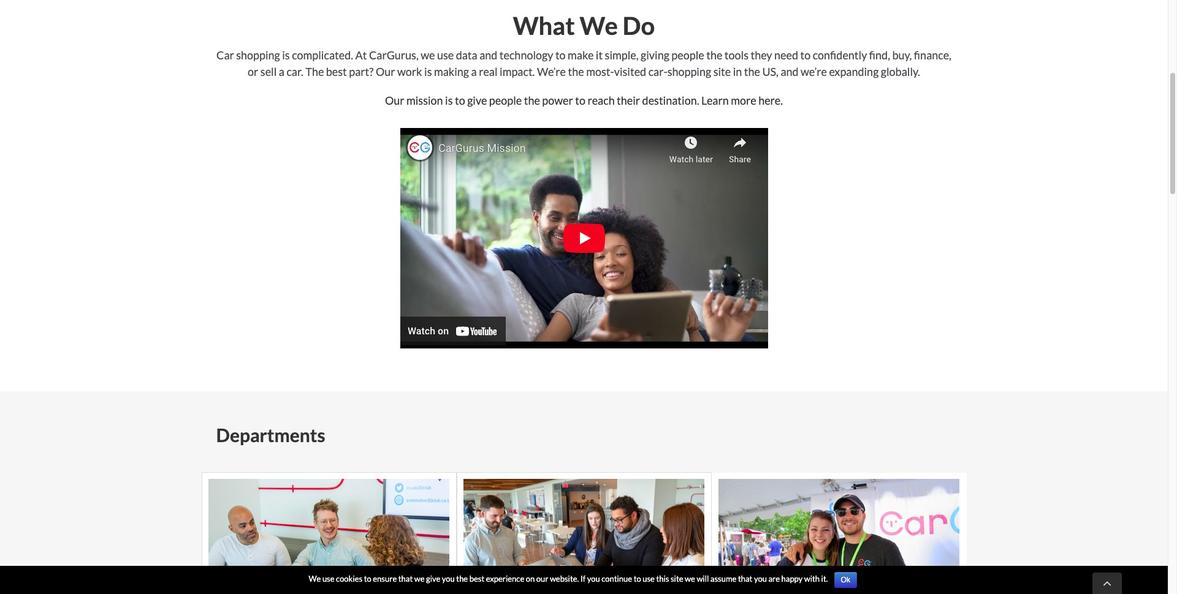 Task type: describe. For each thing, give the bounding box(es) containing it.
globally.
[[881, 65, 920, 78]]

the right in
[[744, 65, 760, 78]]

work
[[397, 65, 422, 78]]

cookies
[[336, 575, 363, 585]]

cargurus,
[[369, 48, 419, 62]]

data
[[456, 48, 477, 62]]

car.
[[287, 65, 303, 78]]

find,
[[869, 48, 890, 62]]

the
[[306, 65, 324, 78]]

they
[[751, 48, 772, 62]]

sales image
[[719, 480, 960, 595]]

mission
[[407, 94, 443, 107]]

ensure
[[373, 575, 397, 585]]

our inside car shopping is complicated. at cargurus, we use data and technology to make it simple, giving people the tools they need to confidently find, buy, finance, or sell a car. the best part? our work is making a real impact. we're the most-visited car-shopping site in the us, and we're expanding globally.
[[376, 65, 395, 78]]

what we do
[[513, 11, 655, 40]]

1 vertical spatial we
[[309, 575, 321, 585]]

product image
[[464, 480, 705, 595]]

continue
[[602, 575, 632, 585]]

1 vertical spatial is
[[424, 65, 432, 78]]

use inside car shopping is complicated. at cargurus, we use data and technology to make it simple, giving people the tools they need to confidently find, buy, finance, or sell a car. the best part? our work is making a real impact. we're the most-visited car-shopping site in the us, and we're expanding globally.
[[437, 48, 454, 62]]

1 horizontal spatial give
[[467, 94, 487, 107]]

1 that from the left
[[398, 575, 413, 585]]

we use cookies to ensure that we give you the best experience on our website. if you continue to use this site we will assume that you are happy with it.
[[309, 575, 828, 585]]

1 horizontal spatial best
[[470, 575, 485, 585]]

make
[[568, 48, 594, 62]]

the left 'tools' on the top of the page
[[707, 48, 723, 62]]

car-
[[649, 65, 668, 78]]

our
[[536, 575, 548, 585]]

site inside car shopping is complicated. at cargurus, we use data and technology to make it simple, giving people the tools they need to confidently find, buy, finance, or sell a car. the best part? our work is making a real impact. we're the most-visited car-shopping site in the us, and we're expanding globally.
[[714, 65, 731, 78]]

car
[[216, 48, 234, 62]]

2 you from the left
[[587, 575, 600, 585]]

are
[[769, 575, 780, 585]]

what
[[513, 11, 575, 40]]

in
[[733, 65, 742, 78]]

1 vertical spatial site
[[671, 575, 683, 585]]

happy
[[782, 575, 803, 585]]

reach
[[588, 94, 615, 107]]

sell
[[261, 65, 277, 78]]

if
[[581, 575, 586, 585]]

do
[[623, 11, 655, 40]]

at
[[355, 48, 367, 62]]

2 a from the left
[[471, 65, 477, 78]]

this
[[656, 575, 669, 585]]

1 horizontal spatial we
[[580, 11, 618, 40]]

it.
[[821, 575, 828, 585]]

making
[[434, 65, 469, 78]]

learn
[[701, 94, 729, 107]]

1 horizontal spatial and
[[781, 65, 799, 78]]

or
[[248, 65, 258, 78]]

assume
[[711, 575, 737, 585]]

confidently
[[813, 48, 867, 62]]

0 horizontal spatial give
[[426, 575, 440, 585]]

complicated.
[[292, 48, 353, 62]]



Task type: locate. For each thing, give the bounding box(es) containing it.
you left are in the right bottom of the page
[[754, 575, 767, 585]]

0 horizontal spatial people
[[489, 94, 522, 107]]

is
[[282, 48, 290, 62], [424, 65, 432, 78], [445, 94, 453, 107]]

is for mission
[[445, 94, 453, 107]]

a
[[279, 65, 284, 78], [471, 65, 477, 78]]

to
[[555, 48, 566, 62], [801, 48, 811, 62], [455, 94, 465, 107], [575, 94, 586, 107], [364, 575, 371, 585], [634, 575, 641, 585]]

1 vertical spatial give
[[426, 575, 440, 585]]

1 horizontal spatial use
[[437, 48, 454, 62]]

site left in
[[714, 65, 731, 78]]

giving
[[641, 48, 670, 62]]

best
[[326, 65, 347, 78], [470, 575, 485, 585]]

0 vertical spatial shopping
[[236, 48, 280, 62]]

best down complicated. in the left of the page
[[326, 65, 347, 78]]

most-
[[586, 65, 614, 78]]

2 horizontal spatial is
[[445, 94, 453, 107]]

shopping up destination.
[[668, 65, 711, 78]]

visited
[[614, 65, 646, 78]]

more
[[731, 94, 756, 107]]

people right giving
[[672, 48, 704, 62]]

1 vertical spatial people
[[489, 94, 522, 107]]

use left this
[[643, 575, 655, 585]]

car shopping is complicated. at cargurus, we use data and technology to make it simple, giving people the tools they need to confidently find, buy, finance, or sell a car. the best part? our work is making a real impact. we're the most-visited car-shopping site in the us, and we're expanding globally.
[[216, 48, 952, 78]]

is for shopping
[[282, 48, 290, 62]]

2 horizontal spatial use
[[643, 575, 655, 585]]

the
[[707, 48, 723, 62], [568, 65, 584, 78], [744, 65, 760, 78], [524, 94, 540, 107], [456, 575, 468, 585]]

1 a from the left
[[279, 65, 284, 78]]

use up making
[[437, 48, 454, 62]]

1 horizontal spatial you
[[587, 575, 600, 585]]

we up it
[[580, 11, 618, 40]]

1 horizontal spatial site
[[714, 65, 731, 78]]

expanding
[[829, 65, 879, 78]]

we
[[580, 11, 618, 40], [309, 575, 321, 585]]

we're
[[537, 65, 566, 78]]

we up the work
[[421, 48, 435, 62]]

0 vertical spatial give
[[467, 94, 487, 107]]

0 horizontal spatial shopping
[[236, 48, 280, 62]]

shopping up or
[[236, 48, 280, 62]]

people
[[672, 48, 704, 62], [489, 94, 522, 107]]

that
[[398, 575, 413, 585], [738, 575, 753, 585]]

need
[[775, 48, 798, 62]]

we left will
[[685, 575, 695, 585]]

we for that
[[414, 575, 425, 585]]

it
[[596, 48, 603, 62]]

website.
[[550, 575, 579, 585]]

and up the "real"
[[480, 48, 498, 62]]

our
[[376, 65, 395, 78], [385, 94, 404, 107]]

we right ensure
[[414, 575, 425, 585]]

0 vertical spatial and
[[480, 48, 498, 62]]

0 horizontal spatial best
[[326, 65, 347, 78]]

with
[[804, 575, 820, 585]]

is right mission
[[445, 94, 453, 107]]

engineering image
[[208, 480, 449, 595]]

0 horizontal spatial you
[[442, 575, 455, 585]]

give right ensure
[[426, 575, 440, 585]]

will
[[697, 575, 709, 585]]

best inside car shopping is complicated. at cargurus, we use data and technology to make it simple, giving people the tools they need to confidently find, buy, finance, or sell a car. the best part? our work is making a real impact. we're the most-visited car-shopping site in the us, and we're expanding globally.
[[326, 65, 347, 78]]

experience
[[486, 575, 524, 585]]

0 vertical spatial we
[[580, 11, 618, 40]]

3 you from the left
[[754, 575, 767, 585]]

a left the "real"
[[471, 65, 477, 78]]

1 horizontal spatial a
[[471, 65, 477, 78]]

2 vertical spatial is
[[445, 94, 453, 107]]

impact.
[[500, 65, 535, 78]]

their
[[617, 94, 640, 107]]

0 vertical spatial our
[[376, 65, 395, 78]]

that right assume
[[738, 575, 753, 585]]

shopping
[[236, 48, 280, 62], [668, 65, 711, 78]]

site right this
[[671, 575, 683, 585]]

us,
[[762, 65, 779, 78]]

0 vertical spatial people
[[672, 48, 704, 62]]

use
[[437, 48, 454, 62], [322, 575, 335, 585], [643, 575, 655, 585]]

on
[[526, 575, 535, 585]]

and down need
[[781, 65, 799, 78]]

a right sell
[[279, 65, 284, 78]]

2 horizontal spatial you
[[754, 575, 767, 585]]

tools
[[725, 48, 749, 62]]

0 horizontal spatial a
[[279, 65, 284, 78]]

is up car. in the top of the page
[[282, 48, 290, 62]]

0 horizontal spatial and
[[480, 48, 498, 62]]

you right if
[[587, 575, 600, 585]]

you left experience
[[442, 575, 455, 585]]

part?
[[349, 65, 374, 78]]

technology
[[500, 48, 553, 62]]

0 vertical spatial best
[[326, 65, 347, 78]]

is right the work
[[424, 65, 432, 78]]

0 horizontal spatial use
[[322, 575, 335, 585]]

we for cargurus,
[[421, 48, 435, 62]]

1 vertical spatial and
[[781, 65, 799, 78]]

1 vertical spatial best
[[470, 575, 485, 585]]

that right ensure
[[398, 575, 413, 585]]

1 vertical spatial our
[[385, 94, 404, 107]]

best left experience
[[470, 575, 485, 585]]

we
[[421, 48, 435, 62], [414, 575, 425, 585], [685, 575, 695, 585]]

1 vertical spatial shopping
[[668, 65, 711, 78]]

0 horizontal spatial is
[[282, 48, 290, 62]]

you
[[442, 575, 455, 585], [587, 575, 600, 585], [754, 575, 767, 585]]

departments
[[216, 424, 325, 446]]

buy,
[[892, 48, 912, 62]]

destination.
[[642, 94, 699, 107]]

1 horizontal spatial is
[[424, 65, 432, 78]]

0 horizontal spatial site
[[671, 575, 683, 585]]

the left the power
[[524, 94, 540, 107]]

real
[[479, 65, 498, 78]]

give down the "real"
[[467, 94, 487, 107]]

2 that from the left
[[738, 575, 753, 585]]

people down impact. at top
[[489, 94, 522, 107]]

our left mission
[[385, 94, 404, 107]]

site
[[714, 65, 731, 78], [671, 575, 683, 585]]

0 horizontal spatial we
[[309, 575, 321, 585]]

0 horizontal spatial that
[[398, 575, 413, 585]]

the left experience
[[456, 575, 468, 585]]

use left cookies
[[322, 575, 335, 585]]

simple,
[[605, 48, 639, 62]]

0 vertical spatial is
[[282, 48, 290, 62]]

our down cargurus,
[[376, 65, 395, 78]]

ok link
[[834, 573, 857, 589]]

1 you from the left
[[442, 575, 455, 585]]

our mission is to give people the power to reach their destination. learn more here.
[[385, 94, 783, 107]]

1 horizontal spatial people
[[672, 48, 704, 62]]

0 vertical spatial site
[[714, 65, 731, 78]]

1 horizontal spatial shopping
[[668, 65, 711, 78]]

1 horizontal spatial that
[[738, 575, 753, 585]]

the down make
[[568, 65, 584, 78]]

and
[[480, 48, 498, 62], [781, 65, 799, 78]]

power
[[542, 94, 573, 107]]

here.
[[759, 94, 783, 107]]

give
[[467, 94, 487, 107], [426, 575, 440, 585]]

we left cookies
[[309, 575, 321, 585]]

ok
[[841, 576, 850, 585]]

we're
[[801, 65, 827, 78]]

people inside car shopping is complicated. at cargurus, we use data and technology to make it simple, giving people the tools they need to confidently find, buy, finance, or sell a car. the best part? our work is making a real impact. we're the most-visited car-shopping site in the us, and we're expanding globally.
[[672, 48, 704, 62]]

we inside car shopping is complicated. at cargurus, we use data and technology to make it simple, giving people the tools they need to confidently find, buy, finance, or sell a car. the best part? our work is making a real impact. we're the most-visited car-shopping site in the us, and we're expanding globally.
[[421, 48, 435, 62]]

finance,
[[914, 48, 952, 62]]



Task type: vqa. For each thing, say whether or not it's contained in the screenshot.
WANT
no



